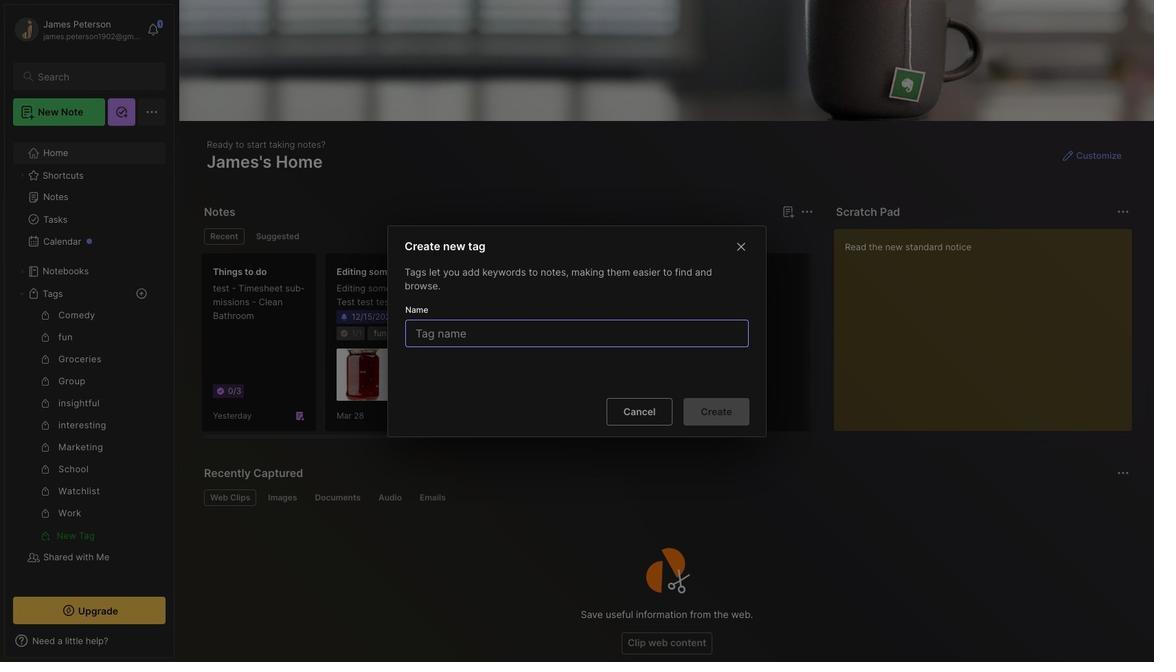 Task type: vqa. For each thing, say whether or not it's contained in the screenshot.
TREE
yes



Task type: locate. For each thing, give the bounding box(es) containing it.
tab
[[204, 228, 245, 245], [250, 228, 306, 245], [204, 489, 257, 506], [262, 489, 304, 506], [309, 489, 367, 506], [373, 489, 408, 506], [414, 489, 452, 506]]

Start writing… text field
[[846, 229, 1132, 420]]

1 vertical spatial tab list
[[204, 489, 1128, 506]]

close image
[[734, 238, 750, 255]]

row group
[[201, 253, 1155, 440]]

None search field
[[38, 68, 153, 85]]

0 vertical spatial tab list
[[204, 228, 812, 245]]

main element
[[0, 0, 179, 662]]

thumbnail image
[[337, 349, 389, 401]]

group
[[13, 305, 157, 547]]

tree
[[5, 134, 174, 599]]

tab list
[[204, 228, 812, 245], [204, 489, 1128, 506]]



Task type: describe. For each thing, give the bounding box(es) containing it.
Tag name text field
[[415, 320, 743, 346]]

expand notebooks image
[[18, 267, 26, 276]]

none search field inside main element
[[38, 68, 153, 85]]

Search text field
[[38, 70, 153, 83]]

1 tab list from the top
[[204, 228, 812, 245]]

2 tab list from the top
[[204, 489, 1128, 506]]

tree inside main element
[[5, 134, 174, 599]]

expand tags image
[[18, 289, 26, 298]]

group inside main element
[[13, 305, 157, 547]]



